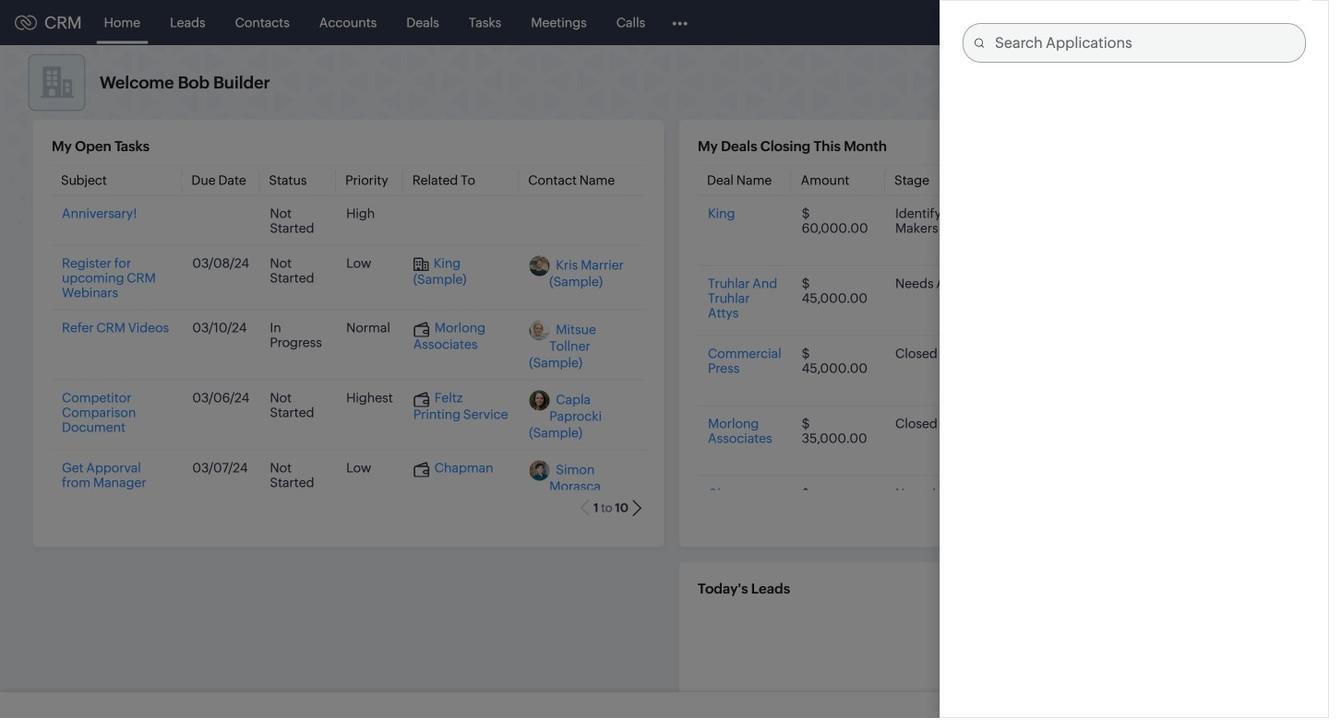 Task type: vqa. For each thing, say whether or not it's contained in the screenshot.
Home link
no



Task type: locate. For each thing, give the bounding box(es) containing it.
profile image
[[1246, 8, 1275, 37]]

profile element
[[1235, 0, 1287, 45]]

search element
[[1084, 0, 1122, 45]]



Task type: describe. For each thing, give the bounding box(es) containing it.
logo image
[[15, 15, 37, 30]]

Search Applications text field
[[984, 24, 1305, 62]]

search image
[[1096, 15, 1111, 30]]



